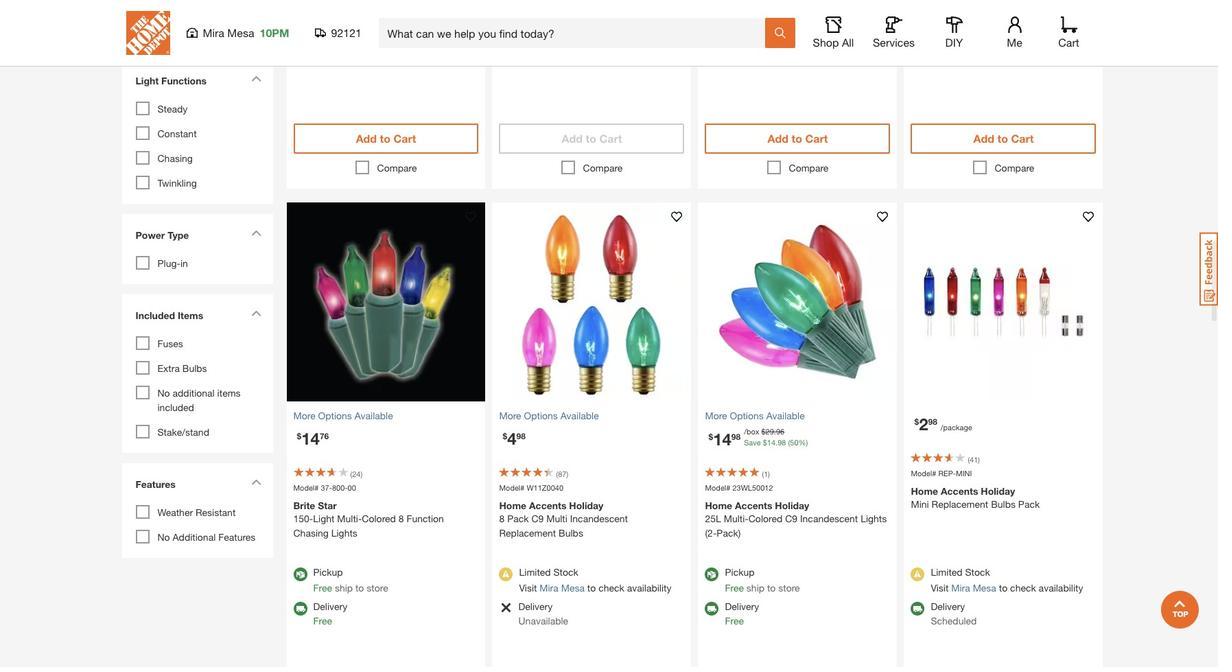 Task type: describe. For each thing, give the bounding box(es) containing it.
store inside pickup ship to store
[[779, 23, 800, 35]]

holiday for pack
[[981, 486, 1016, 497]]

warm link
[[158, 23, 183, 34]]

more options available link for 14
[[293, 408, 479, 423]]

$ 4 98
[[503, 429, 526, 448]]

store for brite star 150-light multi-colored 8 function chasing lights
[[367, 582, 388, 594]]

constant
[[158, 128, 197, 139]]

no for no additional items included
[[158, 387, 170, 399]]

available shipping image
[[293, 602, 307, 616]]

available shipping image for limited stock visit mira mesa to check availability
[[911, 602, 925, 616]]

power type link
[[129, 221, 266, 253]]

mira mesa link for delivery unavailable
[[540, 582, 585, 594]]

96
[[776, 427, 785, 436]]

shop all button
[[812, 16, 856, 49]]

features inside features link
[[136, 478, 176, 490]]

1 add to cart button from the left
[[293, 124, 479, 154]]

light functions link
[[129, 67, 266, 98]]

cart for delivery unavailable
[[600, 132, 622, 145]]

pack)
[[717, 528, 741, 539]]

steady link
[[158, 103, 188, 115]]

bulbs inside home accents holiday mini replacement bulbs pack
[[991, 499, 1016, 510]]

limited stock visit mira mesa to check availability for delivery scheduled
[[931, 567, 1084, 594]]

150-light multi-colored 8 function chasing lights image
[[287, 202, 486, 402]]

extra
[[158, 362, 180, 374]]

(2-
[[705, 528, 717, 539]]

power type
[[136, 229, 189, 241]]

caret icon image for type
[[251, 230, 261, 236]]

$ 14 76
[[297, 429, 329, 448]]

( 87 )
[[556, 470, 568, 478]]

shop all
[[813, 36, 854, 49]]

add to cart for delivery free
[[768, 132, 828, 145]]

mini
[[956, 469, 972, 478]]

pickup free ship to store for (2-
[[725, 567, 800, 594]]

function
[[407, 513, 444, 525]]

add to cart button for free
[[705, 124, 891, 154]]

brite star 150-light multi-colored 8 function chasing lights
[[293, 500, 444, 539]]

cart for delivery scheduled
[[1011, 132, 1034, 145]]

w11z0040
[[527, 483, 564, 492]]

25l
[[705, 513, 721, 525]]

1 add to cart from the left
[[356, 132, 416, 145]]

12
[[931, 23, 942, 35]]

limited stock for pickup image
[[499, 43, 512, 55]]

27
[[313, 23, 324, 35]]

limited for delivery unavailable
[[519, 567, 551, 578]]

no additional items included
[[158, 387, 241, 413]]

included
[[136, 310, 175, 321]]

multi- for star
[[337, 513, 362, 525]]

0 vertical spatial light
[[136, 75, 159, 87]]

add for delivery unavailable
[[562, 132, 583, 145]]

stock for delivery unavailable
[[554, 567, 579, 578]]

cart link
[[1054, 16, 1084, 49]]

caret icon image for functions
[[251, 76, 261, 82]]

/box
[[744, 427, 760, 436]]

home accents holiday 8 pack c9 multi incandescent replacement bulbs
[[499, 500, 628, 539]]

free for available for pickup image associated with brite star 150-light multi-colored 8 function chasing lights
[[313, 582, 332, 594]]

3 more from the left
[[705, 410, 727, 421]]

1
[[764, 470, 768, 478]]

delivery free for brite star 150-light multi-colored 8 function chasing lights
[[313, 601, 348, 627]]

( for home accents holiday 8 pack c9 multi incandescent replacement bulbs
[[556, 470, 558, 478]]

rep-
[[939, 469, 956, 478]]

pickup ship to store
[[725, 8, 800, 35]]

12 nearby
[[931, 23, 974, 35]]

92121 button
[[315, 26, 362, 40]]

29
[[766, 427, 774, 436]]

mini replacement bulbs pack image
[[904, 202, 1103, 402]]

to inside pickup ship to store
[[767, 23, 776, 35]]

pickup nearby limited stock at
[[519, 8, 591, 35]]

accents for colored
[[735, 500, 773, 512]]

fuses link
[[158, 338, 183, 349]]

pack inside home accents holiday 8 pack c9 multi incandescent replacement bulbs
[[507, 513, 529, 525]]

mini
[[911, 499, 929, 510]]

free for available shipping icon corresponding to pickup ship to store
[[725, 56, 744, 68]]

delivery scheduled for 12 nearby
[[931, 42, 977, 68]]

37-
[[321, 483, 332, 492]]

steady
[[158, 103, 188, 115]]

27 in stock
[[313, 23, 360, 35]]

colored for c9
[[749, 513, 783, 525]]

50
[[790, 438, 799, 447]]

scheduled for limited stock
[[931, 615, 977, 627]]

limited stock visit mira mesa to check availability for delivery unavailable
[[519, 567, 672, 594]]

in for plug-
[[181, 257, 188, 269]]

stock for delivery scheduled
[[966, 567, 990, 578]]

no additional features link
[[158, 531, 256, 543]]

stock inside pickup nearby limited stock at
[[554, 23, 577, 35]]

features link
[[129, 470, 266, 502]]

free for available for pickup image associated with home accents holiday 25l multi-colored c9 incandescent lights (2-pack)
[[725, 582, 744, 594]]

pickup inside pickup nearby limited stock at
[[519, 8, 549, 19]]

no additional features
[[158, 531, 256, 543]]

$ for $ 14 98 /box $ 29 . 96 save $ 14 . 98 ( 50 %)
[[709, 432, 713, 442]]

no additional items included link
[[158, 387, 241, 413]]

stake/stand link
[[158, 426, 209, 438]]

colored for 8
[[362, 513, 396, 525]]

replacement inside home accents holiday 8 pack c9 multi incandescent replacement bulbs
[[499, 528, 556, 539]]

holiday for multi
[[569, 500, 604, 512]]

800-
[[332, 483, 348, 492]]

resistant
[[196, 507, 236, 518]]

8 inside brite star 150-light multi-colored 8 function chasing lights
[[399, 513, 404, 525]]

1 compare from the left
[[377, 162, 417, 174]]

00
[[348, 483, 356, 492]]

included items
[[136, 310, 203, 321]]

23wl50012
[[733, 483, 773, 492]]

model# for home accents holiday 8 pack c9 multi incandescent replacement bulbs
[[499, 483, 525, 492]]

brite
[[293, 500, 315, 512]]

additional
[[173, 531, 216, 543]]

mi
[[1040, 23, 1050, 35]]

2 horizontal spatial 14
[[767, 438, 776, 447]]

$ for $ 4 98
[[503, 431, 507, 441]]

92121
[[331, 26, 362, 39]]

functions
[[161, 75, 207, 87]]

compare for delivery unavailable
[[583, 162, 623, 174]]

store for home accents holiday 25l multi-colored c9 incandescent lights (2-pack)
[[779, 582, 800, 594]]

power
[[136, 229, 165, 241]]

me button
[[993, 16, 1037, 49]]

all
[[842, 36, 854, 49]]

light functions
[[136, 75, 207, 87]]

caret icon image inside features link
[[251, 479, 261, 485]]

shop
[[813, 36, 839, 49]]

ship for home accents holiday 25l multi-colored c9 incandescent lights (2-pack)
[[747, 582, 765, 594]]

14 for $ 14 98 /box $ 29 . 96 save $ 14 . 98 ( 50 %)
[[713, 430, 732, 449]]

model# left rep-
[[911, 469, 937, 478]]

$ 14 98 /box $ 29 . 96 save $ 14 . 98 ( 50 %)
[[709, 427, 808, 449]]

incandescent for c9
[[800, 513, 858, 525]]

save
[[744, 438, 761, 447]]

( 24 )
[[350, 470, 362, 478]]

mira mesa
[[374, 23, 419, 35]]

poway
[[987, 23, 1016, 35]]

( 1 )
[[762, 470, 770, 478]]

home for mini
[[911, 486, 938, 497]]

plug-
[[158, 257, 181, 269]]

services
[[873, 36, 915, 49]]

delivery free for home accents holiday 25l multi-colored c9 incandescent lights (2-pack)
[[725, 601, 759, 627]]

poway | 5.3 mi away
[[987, 23, 1075, 35]]

( 41 )
[[968, 455, 980, 464]]

multi
[[547, 513, 568, 525]]

add to cart button for scheduled
[[911, 124, 1097, 154]]

check for delivery scheduled
[[1011, 582, 1036, 594]]

c9 inside home accents holiday 8 pack c9 multi incandescent replacement bulbs
[[532, 513, 544, 525]]

scheduled for 12 nearby
[[931, 56, 977, 68]]

twinkling link
[[158, 177, 197, 189]]

available for 4
[[561, 410, 599, 421]]

chasing link
[[158, 152, 193, 164]]

items
[[178, 310, 203, 321]]

plug-in link
[[158, 257, 188, 269]]

multi- for accents
[[724, 513, 749, 525]]

add for delivery scheduled
[[974, 132, 995, 145]]

5.3
[[1024, 23, 1037, 35]]

available for 14
[[355, 410, 393, 421]]

nearby
[[552, 8, 583, 19]]

0 vertical spatial chasing
[[158, 152, 193, 164]]

more for 14
[[293, 410, 316, 421]]

$ right /box
[[762, 427, 766, 436]]

delivery unavailable for limited
[[519, 42, 568, 68]]

1 add from the left
[[356, 132, 377, 145]]

( inside $ 14 98 /box $ 29 . 96 save $ 14 . 98 ( 50 %)
[[788, 438, 790, 447]]

accents for c9
[[529, 500, 567, 512]]

add to cart for delivery scheduled
[[974, 132, 1034, 145]]

at
[[580, 23, 588, 35]]

87
[[558, 470, 567, 478]]

the home depot logo image
[[126, 11, 170, 55]]

more for 4
[[499, 410, 521, 421]]

model# for home accents holiday 25l multi-colored c9 incandescent lights (2-pack)
[[705, 483, 731, 492]]



Task type: vqa. For each thing, say whether or not it's contained in the screenshot.
Home Accents Holiday 8 Pack C9 Multi Incandescent Replacement Bulbs's (
yes



Task type: locate. For each thing, give the bounding box(es) containing it.
2 no from the top
[[158, 531, 170, 543]]

0 horizontal spatial holiday
[[569, 500, 604, 512]]

multi- inside brite star 150-light multi-colored 8 function chasing lights
[[337, 513, 362, 525]]

mira mesa 10pm
[[203, 26, 289, 39]]

98 for 14
[[732, 432, 741, 442]]

8 inside home accents holiday 8 pack c9 multi incandescent replacement bulbs
[[499, 513, 505, 525]]

multi- up the pack)
[[724, 513, 749, 525]]

delivery scheduled for limited stock
[[931, 601, 977, 627]]

holiday for c9
[[775, 500, 810, 512]]

accents inside home accents holiday mini replacement bulbs pack
[[941, 486, 979, 497]]

0 horizontal spatial light
[[136, 75, 159, 87]]

( for home accents holiday 25l multi-colored c9 incandescent lights (2-pack)
[[762, 470, 764, 478]]

store
[[779, 23, 800, 35], [367, 582, 388, 594], [779, 582, 800, 594]]

8 left function
[[399, 513, 404, 525]]

( up w11z0040
[[556, 470, 558, 478]]

0 horizontal spatial colored
[[362, 513, 396, 525]]

caret icon image
[[251, 76, 261, 82], [251, 230, 261, 236], [251, 310, 261, 316], [251, 479, 261, 485]]

model# for brite star 150-light multi-colored 8 function chasing lights
[[293, 483, 319, 492]]

colored left function
[[362, 513, 396, 525]]

1 options from the left
[[318, 410, 352, 421]]

ship for brite star 150-light multi-colored 8 function chasing lights
[[335, 582, 353, 594]]

light left functions
[[136, 75, 159, 87]]

1 vertical spatial replacement
[[499, 528, 556, 539]]

ship inside pickup ship to store
[[747, 23, 765, 35]]

0 horizontal spatial check
[[599, 582, 625, 594]]

limited stock visit mira mesa to check availability
[[519, 567, 672, 594], [931, 567, 1084, 594]]

14 down 29
[[767, 438, 776, 447]]

caret icon image inside power type link
[[251, 230, 261, 236]]

replacement inside home accents holiday mini replacement bulbs pack
[[932, 499, 989, 510]]

delivery
[[519, 42, 553, 54], [725, 42, 759, 54], [931, 42, 965, 54], [313, 601, 348, 613], [519, 601, 553, 613], [725, 601, 759, 613], [931, 601, 965, 613]]

1 horizontal spatial limited stock visit mira mesa to check availability
[[931, 567, 1084, 594]]

0 horizontal spatial in
[[181, 257, 188, 269]]

available for pickup image down (2-
[[705, 568, 719, 582]]

options up /box
[[730, 410, 764, 421]]

model# 23wl50012
[[705, 483, 773, 492]]

model# up brite at left bottom
[[293, 483, 319, 492]]

accents up multi in the left of the page
[[529, 500, 567, 512]]

1 horizontal spatial in
[[327, 23, 334, 35]]

limited stock for pickup image
[[499, 9, 513, 23], [499, 568, 513, 582], [911, 568, 925, 582], [499, 602, 512, 614]]

extra bulbs link
[[158, 362, 207, 374]]

pickup free ship to store down brite star 150-light multi-colored 8 function chasing lights
[[313, 567, 388, 594]]

accents down 23wl50012
[[735, 500, 773, 512]]

model# 37-800-00
[[293, 483, 356, 492]]

1 vertical spatial pack
[[507, 513, 529, 525]]

more options available
[[293, 410, 393, 421], [499, 410, 599, 421], [705, 410, 805, 421]]

1 pickup free ship to store from the left
[[313, 567, 388, 594]]

home inside home accents holiday 25l multi-colored c9 incandescent lights (2-pack)
[[705, 500, 733, 512]]

more up $ 14 98 /box $ 29 . 96 save $ 14 . 98 ( 50 %)
[[705, 410, 727, 421]]

in down type
[[181, 257, 188, 269]]

$ inside $ 2 98 /package
[[915, 417, 919, 427]]

2 horizontal spatial holiday
[[981, 486, 1016, 497]]

2 more from the left
[[499, 410, 521, 421]]

$ inside $ 4 98
[[503, 431, 507, 441]]

availability for delivery unavailable
[[627, 582, 672, 594]]

0 vertical spatial delivery scheduled
[[931, 42, 977, 68]]

$ down 29
[[763, 438, 767, 447]]

. right /box
[[774, 427, 776, 436]]

scheduled
[[313, 56, 359, 68], [931, 56, 977, 68], [931, 615, 977, 627]]

3 caret icon image from the top
[[251, 310, 261, 316]]

unavailable for visit
[[519, 615, 568, 627]]

1 horizontal spatial colored
[[749, 513, 783, 525]]

model# rep-mini
[[911, 469, 972, 478]]

lights
[[861, 513, 887, 525], [331, 528, 358, 539]]

( up 00
[[350, 470, 352, 478]]

more up 4
[[499, 410, 521, 421]]

1 vertical spatial .
[[776, 438, 778, 447]]

bulbs inside home accents holiday 8 pack c9 multi incandescent replacement bulbs
[[559, 528, 583, 539]]

no down weather
[[158, 531, 170, 543]]

|
[[1019, 23, 1021, 35]]

1 horizontal spatial mira mesa link
[[540, 582, 585, 594]]

0 vertical spatial bulbs
[[182, 362, 207, 374]]

98 for 4
[[517, 431, 526, 441]]

1 horizontal spatial availability
[[1039, 582, 1084, 594]]

pickup free ship to store for lights
[[313, 567, 388, 594]]

1 horizontal spatial multi-
[[724, 513, 749, 525]]

$ 2 98 /package
[[915, 415, 973, 434]]

mira mesa link for delivery scheduled
[[952, 582, 997, 594]]

1 horizontal spatial replacement
[[932, 499, 989, 510]]

0 vertical spatial replacement
[[932, 499, 989, 510]]

0 horizontal spatial options
[[318, 410, 352, 421]]

features down resistant
[[218, 531, 256, 543]]

2 incandescent from the left
[[800, 513, 858, 525]]

98 inside $ 4 98
[[517, 431, 526, 441]]

more options available for 14
[[293, 410, 393, 421]]

1 horizontal spatial more options available link
[[499, 408, 685, 423]]

(
[[788, 438, 790, 447], [968, 455, 970, 464], [350, 470, 352, 478], [556, 470, 558, 478], [762, 470, 764, 478]]

4
[[507, 429, 517, 448]]

0 vertical spatial .
[[774, 427, 776, 436]]

$ inside $ 14 76
[[297, 431, 301, 441]]

1 stock from the left
[[337, 23, 360, 35]]

visit for delivery unavailable
[[519, 582, 537, 594]]

0 vertical spatial no
[[158, 387, 170, 399]]

1 horizontal spatial incandescent
[[800, 513, 858, 525]]

available for pickup image
[[705, 9, 719, 23], [293, 568, 307, 582], [705, 568, 719, 582]]

1 horizontal spatial stock
[[554, 23, 577, 35]]

caret icon image for items
[[251, 310, 261, 316]]

available shipping image
[[705, 43, 719, 57], [911, 43, 925, 57], [705, 602, 719, 616], [911, 602, 925, 616]]

delivery unavailable for visit
[[519, 601, 568, 627]]

available for pickup image for brite star 150-light multi-colored 8 function chasing lights
[[293, 568, 307, 582]]

4 add to cart button from the left
[[911, 124, 1097, 154]]

1 horizontal spatial available
[[561, 410, 599, 421]]

3 add from the left
[[768, 132, 789, 145]]

no up included
[[158, 387, 170, 399]]

diy
[[946, 36, 963, 49]]

visit for delivery scheduled
[[931, 582, 949, 594]]

multi- down 00
[[337, 513, 362, 525]]

0 horizontal spatial more
[[293, 410, 316, 421]]

4 add from the left
[[974, 132, 995, 145]]

more options available up the 76
[[293, 410, 393, 421]]

in right 27
[[327, 23, 334, 35]]

What can we help you find today? search field
[[388, 19, 764, 47]]

3 more options available from the left
[[705, 410, 805, 421]]

%)
[[799, 438, 808, 447]]

1 horizontal spatial more
[[499, 410, 521, 421]]

1 more from the left
[[293, 410, 316, 421]]

1 horizontal spatial 8
[[499, 513, 505, 525]]

2 horizontal spatial bulbs
[[991, 499, 1016, 510]]

2 horizontal spatial more options available link
[[705, 408, 891, 423]]

delivery scheduled
[[931, 42, 977, 68], [931, 601, 977, 627]]

2 horizontal spatial home
[[911, 486, 938, 497]]

0 horizontal spatial chasing
[[158, 152, 193, 164]]

14
[[301, 429, 320, 448], [713, 430, 732, 449], [767, 438, 776, 447]]

lights inside home accents holiday 25l multi-colored c9 incandescent lights (2-pack)
[[861, 513, 887, 525]]

replacement down mini
[[932, 499, 989, 510]]

features up weather
[[136, 478, 176, 490]]

more options available link up 87
[[499, 408, 685, 423]]

unavailable for limited
[[519, 56, 568, 68]]

0 horizontal spatial c9
[[532, 513, 544, 525]]

1 delivery scheduled from the top
[[931, 42, 977, 68]]

incandescent for multi
[[570, 513, 628, 525]]

add for delivery free
[[768, 132, 789, 145]]

3 add to cart button from the left
[[705, 124, 891, 154]]

add to cart
[[356, 132, 416, 145], [562, 132, 622, 145], [768, 132, 828, 145], [974, 132, 1034, 145]]

holiday inside home accents holiday 25l multi-colored c9 incandescent lights (2-pack)
[[775, 500, 810, 512]]

0 horizontal spatial multi-
[[337, 513, 362, 525]]

1 vertical spatial no
[[158, 531, 170, 543]]

2 more options available link from the left
[[499, 408, 685, 423]]

1 vertical spatial delivery scheduled
[[931, 601, 977, 627]]

included items link
[[129, 301, 266, 333]]

star
[[318, 500, 337, 512]]

2 options from the left
[[524, 410, 558, 421]]

0 horizontal spatial pickup free ship to store
[[313, 567, 388, 594]]

2 pickup free ship to store from the left
[[725, 567, 800, 594]]

colored down 23wl50012
[[749, 513, 783, 525]]

pack
[[1019, 499, 1040, 510], [507, 513, 529, 525]]

availability for delivery scheduled
[[1039, 582, 1084, 594]]

more options available link
[[293, 408, 479, 423], [499, 408, 685, 423], [705, 408, 891, 423]]

compare for delivery free
[[789, 162, 829, 174]]

chasing down constant
[[158, 152, 193, 164]]

home accents holiday 25l multi-colored c9 incandescent lights (2-pack)
[[705, 500, 887, 539]]

98 for 2
[[928, 417, 938, 427]]

1 vertical spatial bulbs
[[991, 499, 1016, 510]]

home
[[911, 486, 938, 497], [499, 500, 527, 512], [705, 500, 733, 512]]

2 limited stock visit mira mesa to check availability from the left
[[931, 567, 1084, 594]]

1 no from the top
[[158, 387, 170, 399]]

1 horizontal spatial check
[[1011, 582, 1036, 594]]

8 pack c9 multi incandescent replacement bulbs image
[[493, 202, 692, 402]]

8 down model# w11z0040
[[499, 513, 505, 525]]

add to cart for delivery unavailable
[[562, 132, 622, 145]]

1 vertical spatial unavailable
[[519, 615, 568, 627]]

1 horizontal spatial stock
[[966, 567, 990, 578]]

1 vertical spatial light
[[313, 513, 335, 525]]

10pm
[[260, 26, 289, 39]]

stock down nearby
[[554, 23, 577, 35]]

1 check from the left
[[599, 582, 625, 594]]

model# up "25l"
[[705, 483, 731, 492]]

check
[[599, 582, 625, 594], [1011, 582, 1036, 594]]

/package
[[941, 423, 973, 432]]

plug-in
[[158, 257, 188, 269]]

accents for bulbs
[[941, 486, 979, 497]]

pack inside home accents holiday mini replacement bulbs pack
[[1019, 499, 1040, 510]]

2 availability from the left
[[1039, 582, 1084, 594]]

1 caret icon image from the top
[[251, 76, 261, 82]]

1 horizontal spatial lights
[[861, 513, 887, 525]]

pickup free ship to store down the pack)
[[725, 567, 800, 594]]

0 vertical spatial in
[[327, 23, 334, 35]]

2 add from the left
[[562, 132, 583, 145]]

bulbs
[[182, 362, 207, 374], [991, 499, 1016, 510], [559, 528, 583, 539]]

unavailable
[[519, 56, 568, 68], [519, 615, 568, 627]]

1 horizontal spatial chasing
[[293, 528, 329, 539]]

multi- inside home accents holiday 25l multi-colored c9 incandescent lights (2-pack)
[[724, 513, 749, 525]]

1 horizontal spatial pickup free ship to store
[[725, 567, 800, 594]]

1 horizontal spatial c9
[[785, 513, 798, 525]]

replacement down multi in the left of the page
[[499, 528, 556, 539]]

weather
[[158, 507, 193, 518]]

3 compare from the left
[[789, 162, 829, 174]]

light down the star
[[313, 513, 335, 525]]

98 up model# w11z0040
[[517, 431, 526, 441]]

holiday
[[981, 486, 1016, 497], [569, 500, 604, 512], [775, 500, 810, 512]]

holiday inside home accents holiday mini replacement bulbs pack
[[981, 486, 1016, 497]]

2 compare from the left
[[583, 162, 623, 174]]

0 vertical spatial unavailable
[[519, 56, 568, 68]]

$ left the 76
[[297, 431, 301, 441]]

options up $ 4 98
[[524, 410, 558, 421]]

home for 25l
[[705, 500, 733, 512]]

poway link
[[987, 23, 1016, 35]]

$ for $ 14 76
[[297, 431, 301, 441]]

0 horizontal spatial home
[[499, 500, 527, 512]]

light
[[136, 75, 159, 87], [313, 513, 335, 525]]

2 horizontal spatial accents
[[941, 486, 979, 497]]

options for 4
[[524, 410, 558, 421]]

0 vertical spatial features
[[136, 478, 176, 490]]

1 vertical spatial lights
[[331, 528, 358, 539]]

14 up model# 37-800-00
[[301, 429, 320, 448]]

0 horizontal spatial available
[[355, 410, 393, 421]]

14 left save
[[713, 430, 732, 449]]

98 left /package
[[928, 417, 938, 427]]

25l multi-colored c9 incandescent lights (2-pack) image
[[698, 202, 898, 402]]

available for pickup image for home accents holiday 25l multi-colored c9 incandescent lights (2-pack)
[[705, 568, 719, 582]]

1 vertical spatial chasing
[[293, 528, 329, 539]]

2 horizontal spatial more options available
[[705, 410, 805, 421]]

$ up model# w11z0040
[[503, 431, 507, 441]]

)
[[978, 455, 980, 464], [361, 470, 362, 478], [567, 470, 568, 478], [768, 470, 770, 478]]

more options available up /box
[[705, 410, 805, 421]]

more options available up $ 4 98
[[499, 410, 599, 421]]

2 8 from the left
[[499, 513, 505, 525]]

incandescent inside home accents holiday 8 pack c9 multi incandescent replacement bulbs
[[570, 513, 628, 525]]

more options available link up the 76
[[293, 408, 479, 423]]

stake/stand
[[158, 426, 209, 438]]

$ left /box
[[709, 432, 713, 442]]

options for 14
[[318, 410, 352, 421]]

( up 23wl50012
[[762, 470, 764, 478]]

cart for delivery free
[[806, 132, 828, 145]]

more options available link up '96'
[[705, 408, 891, 423]]

diy button
[[933, 16, 977, 49]]

constant link
[[158, 128, 197, 139]]

1 delivery unavailable from the top
[[519, 42, 568, 68]]

no
[[158, 387, 170, 399], [158, 531, 170, 543]]

2 stock from the left
[[554, 23, 577, 35]]

available up 87
[[561, 410, 599, 421]]

24
[[352, 470, 361, 478]]

options up the 76
[[318, 410, 352, 421]]

1 more options available link from the left
[[293, 408, 479, 423]]

0 horizontal spatial more options available link
[[293, 408, 479, 423]]

0 horizontal spatial more options available
[[293, 410, 393, 421]]

in
[[327, 23, 334, 35], [181, 257, 188, 269]]

stock right 27
[[337, 23, 360, 35]]

$ left /package
[[915, 417, 919, 427]]

1 more options available from the left
[[293, 410, 393, 421]]

available up ( 24 )
[[355, 410, 393, 421]]

2 more options available from the left
[[499, 410, 599, 421]]

1 available from the left
[[355, 410, 393, 421]]

2 caret icon image from the top
[[251, 230, 261, 236]]

twinkling
[[158, 177, 197, 189]]

$ for $ 2 98 /package
[[915, 417, 919, 427]]

model# w11z0040
[[499, 483, 564, 492]]

98
[[928, 417, 938, 427], [517, 431, 526, 441], [732, 432, 741, 442], [778, 438, 786, 447]]

included
[[158, 402, 194, 413]]

0 vertical spatial delivery unavailable
[[519, 42, 568, 68]]

2 colored from the left
[[749, 513, 783, 525]]

1 unavailable from the top
[[519, 56, 568, 68]]

compare for delivery scheduled
[[995, 162, 1035, 174]]

0 horizontal spatial stock
[[554, 567, 579, 578]]

accents down mini
[[941, 486, 979, 497]]

8
[[399, 513, 404, 525], [499, 513, 505, 525]]

available for pickup image left pickup ship to store
[[705, 9, 719, 23]]

2 horizontal spatial options
[[730, 410, 764, 421]]

add to cart button
[[293, 124, 479, 154], [499, 124, 685, 154], [705, 124, 891, 154], [911, 124, 1097, 154]]

availability
[[627, 582, 672, 594], [1039, 582, 1084, 594]]

) for home accents holiday 25l multi-colored c9 incandescent lights (2-pack)
[[768, 470, 770, 478]]

caret icon image inside light functions link
[[251, 76, 261, 82]]

0 horizontal spatial 8
[[399, 513, 404, 525]]

1 limited stock visit mira mesa to check availability from the left
[[519, 567, 672, 594]]

4 add to cart from the left
[[974, 132, 1034, 145]]

weather resistant link
[[158, 507, 236, 518]]

available shipping image for pickup free ship to store
[[705, 602, 719, 616]]

no inside no additional items included
[[158, 387, 170, 399]]

home inside home accents holiday mini replacement bulbs pack
[[911, 486, 938, 497]]

c9
[[532, 513, 544, 525], [785, 513, 798, 525]]

limited for delivery scheduled
[[931, 567, 963, 578]]

1 horizontal spatial bulbs
[[559, 528, 583, 539]]

1 stock from the left
[[554, 567, 579, 578]]

additional
[[173, 387, 215, 399]]

0 horizontal spatial mira mesa link
[[374, 23, 419, 35]]

colored inside home accents holiday 25l multi-colored c9 incandescent lights (2-pack)
[[749, 513, 783, 525]]

1 horizontal spatial visit
[[931, 582, 949, 594]]

0 horizontal spatial bulbs
[[182, 362, 207, 374]]

2 delivery unavailable from the top
[[519, 601, 568, 627]]

colored inside brite star 150-light multi-colored 8 function chasing lights
[[362, 513, 396, 525]]

1 incandescent from the left
[[570, 513, 628, 525]]

98 left /box
[[732, 432, 741, 442]]

1 horizontal spatial holiday
[[775, 500, 810, 512]]

stock
[[554, 567, 579, 578], [966, 567, 990, 578]]

3 available from the left
[[767, 410, 805, 421]]

1 horizontal spatial 14
[[713, 430, 732, 449]]

home up 'mini'
[[911, 486, 938, 497]]

0 horizontal spatial availability
[[627, 582, 672, 594]]

holiday inside home accents holiday 8 pack c9 multi incandescent replacement bulbs
[[569, 500, 604, 512]]

2 check from the left
[[1011, 582, 1036, 594]]

2 horizontal spatial more
[[705, 410, 727, 421]]

feedback link image
[[1200, 232, 1218, 306]]

pickup free ship to store
[[313, 567, 388, 594], [725, 567, 800, 594]]

home down model# w11z0040
[[499, 500, 527, 512]]

pickup inside pickup ship to store
[[725, 8, 755, 19]]

0 vertical spatial pack
[[1019, 499, 1040, 510]]

more options available for 4
[[499, 410, 599, 421]]

1 horizontal spatial features
[[218, 531, 256, 543]]

0 horizontal spatial stock
[[337, 23, 360, 35]]

1 availability from the left
[[627, 582, 672, 594]]

chasing inside brite star 150-light multi-colored 8 function chasing lights
[[293, 528, 329, 539]]

extra bulbs
[[158, 362, 207, 374]]

1 vertical spatial features
[[218, 531, 256, 543]]

items
[[217, 387, 241, 399]]

0 horizontal spatial limited stock visit mira mesa to check availability
[[519, 567, 672, 594]]

2 available from the left
[[561, 410, 599, 421]]

accents inside home accents holiday 8 pack c9 multi incandescent replacement bulbs
[[529, 500, 567, 512]]

0 horizontal spatial features
[[136, 478, 176, 490]]

2 visit from the left
[[931, 582, 949, 594]]

home up "25l"
[[705, 500, 733, 512]]

warm
[[158, 23, 183, 34]]

model# left w11z0040
[[499, 483, 525, 492]]

1 horizontal spatial pack
[[1019, 499, 1040, 510]]

0 horizontal spatial lights
[[331, 528, 358, 539]]

3 more options available link from the left
[[705, 408, 891, 423]]

light inside brite star 150-light multi-colored 8 function chasing lights
[[313, 513, 335, 525]]

1 multi- from the left
[[337, 513, 362, 525]]

home for 8
[[499, 500, 527, 512]]

2 multi- from the left
[[724, 513, 749, 525]]

98 inside $ 2 98 /package
[[928, 417, 938, 427]]

more options available link for 4
[[499, 408, 685, 423]]

1 horizontal spatial home
[[705, 500, 733, 512]]

free for available shipping image
[[313, 615, 332, 627]]

chasing down 150-
[[293, 528, 329, 539]]

1 c9 from the left
[[532, 513, 544, 525]]

( up mini
[[968, 455, 970, 464]]

) for brite star 150-light multi-colored 8 function chasing lights
[[361, 470, 362, 478]]

1 horizontal spatial light
[[313, 513, 335, 525]]

0 horizontal spatial 14
[[301, 429, 320, 448]]

2 unavailable from the top
[[519, 615, 568, 627]]

caret icon image inside "included items" link
[[251, 310, 261, 316]]

free for available shipping icon for pickup free ship to store
[[725, 615, 744, 627]]

c9 inside home accents holiday 25l multi-colored c9 incandescent lights (2-pack)
[[785, 513, 798, 525]]

home inside home accents holiday 8 pack c9 multi incandescent replacement bulbs
[[499, 500, 527, 512]]

. down '96'
[[776, 438, 778, 447]]

available shipping image for pickup ship to store
[[705, 43, 719, 57]]

2 vertical spatial bulbs
[[559, 528, 583, 539]]

0 vertical spatial lights
[[861, 513, 887, 525]]

2 add to cart from the left
[[562, 132, 622, 145]]

2 add to cart button from the left
[[499, 124, 685, 154]]

1 horizontal spatial more options available
[[499, 410, 599, 421]]

3 options from the left
[[730, 410, 764, 421]]

1 colored from the left
[[362, 513, 396, 525]]

0 horizontal spatial replacement
[[499, 528, 556, 539]]

2 horizontal spatial available
[[767, 410, 805, 421]]

1 horizontal spatial options
[[524, 410, 558, 421]]

multi-
[[337, 513, 362, 525], [724, 513, 749, 525]]

no for no additional features
[[158, 531, 170, 543]]

2 stock from the left
[[966, 567, 990, 578]]

accents inside home accents holiday 25l multi-colored c9 incandescent lights (2-pack)
[[735, 500, 773, 512]]

150-
[[293, 513, 313, 525]]

type
[[168, 229, 189, 241]]

1 vertical spatial delivery unavailable
[[519, 601, 568, 627]]

model#
[[911, 469, 937, 478], [293, 483, 319, 492], [499, 483, 525, 492], [705, 483, 731, 492]]

lights inside brite star 150-light multi-colored 8 function chasing lights
[[331, 528, 358, 539]]

0 horizontal spatial incandescent
[[570, 513, 628, 525]]

0 horizontal spatial visit
[[519, 582, 537, 594]]

incandescent inside home accents holiday 25l multi-colored c9 incandescent lights (2-pack)
[[800, 513, 858, 525]]

) for home accents holiday 8 pack c9 multi incandescent replacement bulbs
[[567, 470, 568, 478]]

limited inside pickup nearby limited stock at
[[519, 23, 551, 35]]

1 visit from the left
[[519, 582, 537, 594]]

4 compare from the left
[[995, 162, 1035, 174]]

more up $ 14 76
[[293, 410, 316, 421]]

in for 27
[[327, 23, 334, 35]]

1 horizontal spatial accents
[[735, 500, 773, 512]]

2 c9 from the left
[[785, 513, 798, 525]]

add to cart button for unavailable
[[499, 124, 685, 154]]

0 horizontal spatial pack
[[507, 513, 529, 525]]

0 horizontal spatial accents
[[529, 500, 567, 512]]

me
[[1007, 36, 1023, 49]]

check for delivery unavailable
[[599, 582, 625, 594]]

2 delivery scheduled from the top
[[931, 601, 977, 627]]

98 down '96'
[[778, 438, 786, 447]]

services button
[[872, 16, 916, 49]]

available up '96'
[[767, 410, 805, 421]]

14 for $ 14 76
[[301, 429, 320, 448]]

4 caret icon image from the top
[[251, 479, 261, 485]]

pickup
[[519, 8, 549, 19], [725, 8, 755, 19], [931, 8, 961, 19], [313, 567, 343, 578], [725, 567, 755, 578]]

1 8 from the left
[[399, 513, 404, 525]]

2 horizontal spatial mira mesa link
[[952, 582, 997, 594]]

3 add to cart from the left
[[768, 132, 828, 145]]

add
[[356, 132, 377, 145], [562, 132, 583, 145], [768, 132, 789, 145], [974, 132, 995, 145]]

1 vertical spatial in
[[181, 257, 188, 269]]

available for pickup image up available shipping image
[[293, 568, 307, 582]]

76
[[320, 431, 329, 441]]

( for brite star 150-light multi-colored 8 function chasing lights
[[350, 470, 352, 478]]

( left %)
[[788, 438, 790, 447]]



